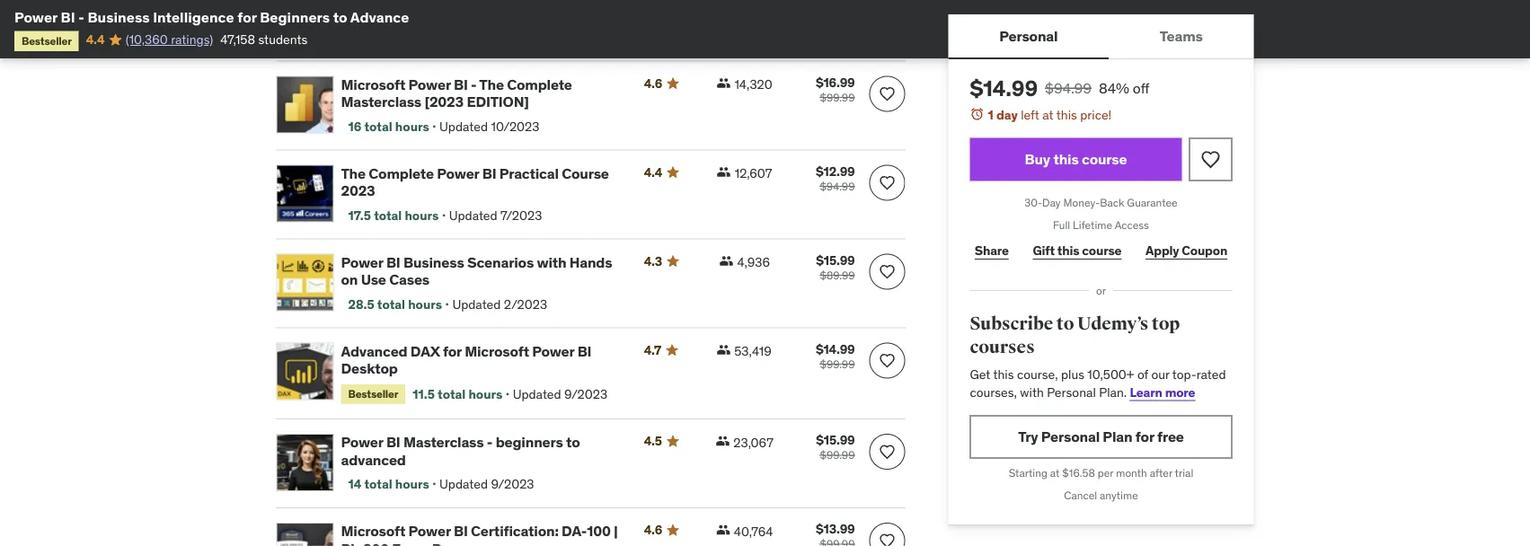 Task type: describe. For each thing, give the bounding box(es) containing it.
course for gift this course
[[1082, 242, 1122, 259]]

2 vertical spatial personal
[[1041, 428, 1100, 446]]

full
[[1053, 218, 1070, 232]]

access
[[1115, 218, 1149, 232]]

53,419
[[734, 344, 772, 360]]

personal button
[[948, 14, 1109, 58]]

4.3
[[644, 253, 662, 269]]

microsoft for -
[[341, 75, 405, 94]]

day
[[1042, 196, 1061, 210]]

add to wishlist image for bi
[[878, 352, 896, 370]]

scenarios
[[467, 253, 534, 272]]

of
[[1137, 366, 1148, 383]]

0 vertical spatial -
[[78, 8, 84, 26]]

or
[[1096, 284, 1106, 298]]

10,500+
[[1088, 366, 1134, 383]]

this for buy
[[1053, 150, 1079, 168]]

to inside the subscribe to udemy's top courses
[[1057, 313, 1074, 335]]

with inside power bi business scenarios with hands on use cases
[[537, 253, 567, 272]]

money-
[[1063, 196, 1100, 210]]

microsoft power bi certification: da-100 | pl-300 exam prep link
[[341, 523, 622, 546]]

23,067
[[733, 435, 774, 451]]

students
[[258, 31, 308, 48]]

bi inside microsoft power bi certification: da-100 | pl-300 exam prep
[[454, 523, 468, 541]]

anytime
[[1100, 489, 1138, 503]]

1 day left at this price!
[[988, 106, 1112, 123]]

0 horizontal spatial business
[[88, 8, 150, 26]]

$16.58
[[1062, 466, 1095, 480]]

28.5
[[348, 296, 374, 312]]

masterclass inside 'power bi masterclass - beginners to advanced'
[[403, 434, 484, 452]]

desktop
[[341, 359, 398, 378]]

subscribe
[[970, 313, 1053, 335]]

subscribe to udemy's top courses
[[970, 313, 1180, 358]]

teams button
[[1109, 14, 1254, 58]]

microsoft for certification:
[[341, 523, 405, 541]]

updated 10/2023
[[439, 118, 540, 135]]

7.5 total hours
[[348, 14, 433, 30]]

bi inside power bi business scenarios with hands on use cases
[[386, 253, 400, 272]]

1
[[988, 106, 994, 123]]

$94.99 for $12.99
[[820, 180, 855, 194]]

hours for power
[[405, 207, 439, 224]]

use
[[361, 271, 386, 289]]

coupon
[[1182, 242, 1228, 259]]

try
[[1018, 428, 1038, 446]]

total right 11.5
[[438, 387, 466, 403]]

$16.99 $99.99
[[816, 75, 855, 105]]

the complete power bi practical course 2023
[[341, 164, 609, 200]]

1 vertical spatial 4.4
[[644, 164, 662, 181]]

0 vertical spatial bestseller
[[22, 34, 72, 48]]

add to wishlist image for course
[[878, 174, 896, 192]]

[2023
[[424, 93, 464, 111]]

7.5
[[348, 14, 365, 30]]

with inside get this course, plus 10,500+ of our top-rated courses, with personal plan.
[[1020, 384, 1044, 400]]

xsmall image for the complete power bi practical course 2023
[[717, 165, 731, 180]]

$16.99
[[816, 75, 855, 91]]

the inside microsoft power bi - the complete masterclass [2023 edition]
[[479, 75, 504, 94]]

business inside power bi business scenarios with hands on use cases
[[403, 253, 464, 272]]

complete inside 'the complete power bi practical course 2023'
[[369, 164, 434, 183]]

at inside starting at $16.58 per month after trial cancel anytime
[[1050, 466, 1060, 480]]

masterclass inside microsoft power bi - the complete masterclass [2023 edition]
[[341, 93, 421, 111]]

4.6 for 40,764
[[644, 523, 662, 539]]

advanced
[[341, 451, 406, 469]]

beginners
[[496, 434, 563, 452]]

updated 9/2023 for 14 total hours
[[439, 477, 534, 493]]

edition]
[[467, 93, 529, 111]]

updated for masterclass
[[439, 477, 488, 493]]

the complete power bi practical course 2023 link
[[341, 164, 622, 200]]

buy this course
[[1025, 150, 1127, 168]]

$15.99 $89.99
[[816, 252, 855, 282]]

lifetime
[[1073, 218, 1112, 232]]

$14.99 for $14.99 $94.99 84% off
[[970, 75, 1038, 102]]

$12.99
[[816, 163, 855, 180]]

100
[[587, 523, 611, 541]]

guarantee
[[1127, 196, 1178, 210]]

gift this course
[[1033, 242, 1122, 259]]

$99.99 for complete
[[820, 91, 855, 105]]

xsmall image for power bi masterclass - beginners to advanced
[[716, 435, 730, 449]]

$99.99 for bi
[[820, 358, 855, 371]]

10/2023
[[491, 118, 540, 135]]

this down $14.99 $94.99 84% off
[[1056, 106, 1077, 123]]

total for power bi masterclass - beginners to advanced
[[364, 477, 392, 493]]

$89.99
[[820, 269, 855, 282]]

updated 9/2023 for 11.5 total hours
[[513, 387, 608, 403]]

power inside 'the complete power bi practical course 2023'
[[437, 164, 479, 183]]

1 horizontal spatial bestseller
[[348, 388, 398, 401]]

30-day money-back guarantee full lifetime access
[[1025, 196, 1178, 232]]

(10,360
[[125, 31, 168, 48]]

free
[[1157, 428, 1184, 446]]

bi inside microsoft power bi - the complete masterclass [2023 edition]
[[454, 75, 468, 94]]

our
[[1151, 366, 1170, 383]]

4,936
[[737, 255, 770, 271]]

total right 7.5
[[368, 14, 396, 30]]

exam
[[392, 540, 429, 546]]

0 vertical spatial 4.4
[[86, 31, 104, 48]]

da-
[[562, 523, 587, 541]]

buy
[[1025, 150, 1050, 168]]

hours for business
[[408, 296, 442, 312]]

trial
[[1175, 466, 1194, 480]]

tab list containing personal
[[948, 14, 1254, 59]]

advance
[[350, 8, 409, 26]]

try personal plan for free
[[1018, 428, 1184, 446]]

$12.99 $94.99
[[816, 163, 855, 194]]

advanced dax for microsoft power bi desktop link
[[341, 342, 622, 378]]

4.5
[[644, 434, 662, 450]]

advanced
[[341, 342, 407, 361]]

apply coupon button
[[1141, 233, 1232, 269]]

300
[[363, 540, 389, 546]]

hands
[[570, 253, 612, 272]]

gift this course link
[[1028, 233, 1127, 269]]

apply coupon
[[1146, 242, 1228, 259]]

$15.99 $99.99
[[816, 433, 855, 463]]

14 total hours
[[348, 477, 429, 493]]

power bi business scenarios with hands on use cases link
[[341, 253, 622, 289]]

xsmall image for power bi business scenarios with hands on use cases
[[719, 254, 734, 269]]

$15.99 for power bi business scenarios with hands on use cases
[[816, 252, 855, 269]]

2023
[[341, 182, 375, 200]]

starting at $16.58 per month after trial cancel anytime
[[1009, 466, 1194, 503]]

16
[[348, 118, 362, 135]]

17.5 total hours
[[348, 207, 439, 224]]



Task type: vqa. For each thing, say whether or not it's contained in the screenshot.
or
yes



Task type: locate. For each thing, give the bounding box(es) containing it.
hours down advanced dax for microsoft power bi desktop link
[[469, 387, 503, 403]]

- for microsoft
[[471, 75, 477, 94]]

this right buy
[[1053, 150, 1079, 168]]

microsoft up the 16 total hours
[[341, 75, 405, 94]]

per
[[1098, 466, 1114, 480]]

total right 17.5
[[374, 207, 402, 224]]

for inside advanced dax for microsoft power bi desktop
[[443, 342, 462, 361]]

add to wishlist image for $15.99
[[878, 444, 896, 462]]

xsmall image for microsoft power bi - the complete masterclass [2023 edition]
[[716, 76, 731, 91]]

$14.99 down $89.99
[[816, 341, 855, 358]]

$13.99
[[816, 522, 855, 538]]

$94.99
[[1045, 79, 1092, 97], [820, 180, 855, 194]]

to right beginners in the bottom left of the page
[[566, 434, 580, 452]]

2 vertical spatial xsmall image
[[716, 343, 731, 358]]

after
[[1150, 466, 1173, 480]]

course down lifetime
[[1082, 242, 1122, 259]]

updated for business
[[452, 296, 501, 312]]

0 horizontal spatial to
[[333, 8, 347, 26]]

power inside power bi business scenarios with hands on use cases
[[341, 253, 383, 272]]

0 vertical spatial $99.99
[[820, 91, 855, 105]]

- inside 'power bi masterclass - beginners to advanced'
[[487, 434, 493, 452]]

at left $16.58
[[1050, 466, 1060, 480]]

gift
[[1033, 242, 1055, 259]]

$14.99 up day on the top
[[970, 75, 1038, 102]]

0 horizontal spatial bestseller
[[22, 34, 72, 48]]

$99.99 inside $16.99 $99.99
[[820, 91, 855, 105]]

0 vertical spatial 4.6
[[644, 75, 662, 92]]

this inside get this course, plus 10,500+ of our top-rated courses, with personal plan.
[[993, 366, 1014, 383]]

microsoft down 14 total hours
[[341, 523, 405, 541]]

40,764
[[734, 524, 773, 540]]

$94.99 up 1 day left at this price!
[[1045, 79, 1092, 97]]

2 vertical spatial -
[[487, 434, 493, 452]]

complete up 17.5 total hours
[[369, 164, 434, 183]]

$99.99 inside $14.99 $99.99
[[820, 358, 855, 371]]

0 vertical spatial complete
[[507, 75, 572, 94]]

11.5
[[413, 387, 435, 403]]

starting
[[1009, 466, 1048, 480]]

0 vertical spatial course
[[1082, 150, 1127, 168]]

0 vertical spatial add to wishlist image
[[878, 174, 896, 192]]

1 vertical spatial masterclass
[[403, 434, 484, 452]]

1 horizontal spatial to
[[566, 434, 580, 452]]

2 vertical spatial $99.99
[[820, 449, 855, 463]]

xsmall image left 23,067
[[716, 435, 730, 449]]

for up 47,158
[[237, 8, 257, 26]]

xsmall image for advanced dax for microsoft power bi desktop
[[716, 343, 731, 358]]

1 vertical spatial the
[[341, 164, 366, 183]]

1 vertical spatial $99.99
[[820, 358, 855, 371]]

1 add to wishlist image from the top
[[878, 174, 896, 192]]

4.6 for 14,320
[[644, 75, 662, 92]]

1 vertical spatial add to wishlist image
[[878, 263, 896, 281]]

0 vertical spatial $14.99
[[970, 75, 1038, 102]]

updated down 'power bi masterclass - beginners to advanced'
[[439, 477, 488, 493]]

complete up 10/2023
[[507, 75, 572, 94]]

personal up $14.99 $94.99 84% off
[[999, 26, 1058, 45]]

2 vertical spatial microsoft
[[341, 523, 405, 541]]

bestseller
[[22, 34, 72, 48], [348, 388, 398, 401]]

updated for bi
[[439, 118, 488, 135]]

1 vertical spatial bestseller
[[348, 388, 398, 401]]

2 4.6 from the top
[[644, 523, 662, 539]]

microsoft power bi - the complete masterclass [2023 edition]
[[341, 75, 572, 111]]

share button
[[970, 233, 1014, 269]]

xsmall image
[[717, 165, 731, 180], [716, 435, 730, 449], [716, 524, 730, 538]]

1 horizontal spatial 9/2023
[[564, 387, 608, 403]]

at right 'left'
[[1043, 106, 1054, 123]]

power bi masterclass - beginners to advanced link
[[341, 434, 622, 469]]

to left udemy's
[[1057, 313, 1074, 335]]

total for the complete power bi practical course 2023
[[374, 207, 402, 224]]

$99.99 up "$15.99 $99.99"
[[820, 358, 855, 371]]

2 vertical spatial xsmall image
[[716, 524, 730, 538]]

1 $99.99 from the top
[[820, 91, 855, 105]]

certification:
[[471, 523, 559, 541]]

day
[[996, 106, 1018, 123]]

personal inside get this course, plus 10,500+ of our top-rated courses, with personal plan.
[[1047, 384, 1096, 400]]

microsoft inside microsoft power bi certification: da-100 | pl-300 exam prep
[[341, 523, 405, 541]]

2 vertical spatial add to wishlist image
[[878, 352, 896, 370]]

$15.99
[[816, 252, 855, 269], [816, 433, 855, 449]]

with down 'course,'
[[1020, 384, 1044, 400]]

$15.99 for power bi masterclass - beginners to advanced
[[816, 433, 855, 449]]

4.4 right course
[[644, 164, 662, 181]]

add to wishlist image for hands
[[878, 263, 896, 281]]

this inside "button"
[[1053, 150, 1079, 168]]

0 horizontal spatial $94.99
[[820, 180, 855, 194]]

1 horizontal spatial complete
[[507, 75, 572, 94]]

add to wishlist image right $14.99 $99.99
[[878, 352, 896, 370]]

$14.99
[[970, 75, 1038, 102], [816, 341, 855, 358]]

2 horizontal spatial for
[[1136, 428, 1154, 446]]

the up updated 10/2023
[[479, 75, 504, 94]]

plan
[[1103, 428, 1133, 446]]

tab list
[[948, 14, 1254, 59]]

total for microsoft power bi - the complete masterclass [2023 edition]
[[364, 118, 392, 135]]

updated 9/2023 down power bi masterclass - beginners to advanced link
[[439, 477, 534, 493]]

masterclass down 11.5 total hours
[[403, 434, 484, 452]]

updated down 'the complete power bi practical course 2023'
[[449, 207, 497, 224]]

business
[[88, 8, 150, 26], [403, 253, 464, 272]]

0 vertical spatial updated 9/2023
[[513, 387, 608, 403]]

business up 28.5 total hours
[[403, 253, 464, 272]]

1 horizontal spatial $94.99
[[1045, 79, 1092, 97]]

xsmall image left 12,607
[[717, 165, 731, 180]]

2 $99.99 from the top
[[820, 358, 855, 371]]

1 vertical spatial -
[[471, 75, 477, 94]]

1 vertical spatial personal
[[1047, 384, 1096, 400]]

power bi masterclass - beginners to advanced
[[341, 434, 580, 469]]

course up back
[[1082, 150, 1127, 168]]

2 horizontal spatial to
[[1057, 313, 1074, 335]]

intelligence
[[153, 8, 234, 26]]

hours for bi
[[395, 118, 429, 135]]

1 vertical spatial at
[[1050, 466, 1060, 480]]

course
[[562, 164, 609, 183]]

hours down advanced
[[395, 477, 429, 493]]

apply
[[1146, 242, 1179, 259]]

for left free
[[1136, 428, 1154, 446]]

$14.99 for $14.99 $99.99
[[816, 341, 855, 358]]

30-
[[1025, 196, 1042, 210]]

9/2023
[[564, 387, 608, 403], [491, 477, 534, 493]]

beginners
[[260, 8, 330, 26]]

0 vertical spatial to
[[333, 8, 347, 26]]

updated 9/2023 up beginners in the bottom left of the page
[[513, 387, 608, 403]]

$94.99 up $15.99 $89.99
[[820, 180, 855, 194]]

the inside 'the complete power bi practical course 2023'
[[341, 164, 366, 183]]

0 horizontal spatial 4.4
[[86, 31, 104, 48]]

hours down [2023
[[395, 118, 429, 135]]

pl-
[[341, 540, 363, 546]]

updated up beginners in the bottom left of the page
[[513, 387, 561, 403]]

back
[[1100, 196, 1124, 210]]

1 vertical spatial for
[[443, 342, 462, 361]]

hours down cases
[[408, 296, 442, 312]]

$94.99 inside $14.99 $94.99 84% off
[[1045, 79, 1092, 97]]

add to wishlist image for $13.99
[[878, 533, 896, 546]]

updated 2/2023
[[452, 296, 547, 312]]

learn more link
[[1130, 384, 1195, 400]]

1 horizontal spatial business
[[403, 253, 464, 272]]

udemy's
[[1077, 313, 1148, 335]]

power inside microsoft power bi - the complete masterclass [2023 edition]
[[408, 75, 451, 94]]

power inside microsoft power bi certification: da-100 | pl-300 exam prep
[[408, 523, 451, 541]]

16 total hours
[[348, 118, 429, 135]]

practical
[[499, 164, 559, 183]]

month
[[1116, 466, 1147, 480]]

power
[[14, 8, 58, 26], [408, 75, 451, 94], [437, 164, 479, 183], [341, 253, 383, 272], [532, 342, 574, 361], [341, 434, 383, 452], [408, 523, 451, 541]]

$14.99 $94.99 84% off
[[970, 75, 1150, 102]]

this for gift
[[1057, 242, 1080, 259]]

9/2023 for 11.5 total hours
[[564, 387, 608, 403]]

hours for masterclass
[[395, 477, 429, 493]]

to inside 'power bi masterclass - beginners to advanced'
[[566, 434, 580, 452]]

courses
[[970, 336, 1035, 358]]

bi inside 'power bi masterclass - beginners to advanced'
[[386, 434, 400, 452]]

4.7
[[644, 342, 661, 358]]

2 $15.99 from the top
[[816, 433, 855, 449]]

this right 'gift'
[[1057, 242, 1080, 259]]

add to wishlist image
[[878, 174, 896, 192], [878, 263, 896, 281], [878, 352, 896, 370]]

dax
[[411, 342, 440, 361]]

28.5 total hours
[[348, 296, 442, 312]]

to
[[333, 8, 347, 26], [1057, 313, 1074, 335], [566, 434, 580, 452]]

personal inside button
[[999, 26, 1058, 45]]

microsoft inside microsoft power bi - the complete masterclass [2023 edition]
[[341, 75, 405, 94]]

the
[[479, 75, 504, 94], [341, 164, 366, 183]]

masterclass up the 16 total hours
[[341, 93, 421, 111]]

xsmall image left 53,419
[[716, 343, 731, 358]]

updated for power
[[449, 207, 497, 224]]

add to wishlist image for $16.99
[[878, 85, 896, 103]]

2 vertical spatial to
[[566, 434, 580, 452]]

$99.99
[[820, 91, 855, 105], [820, 358, 855, 371], [820, 449, 855, 463]]

47,158 students
[[220, 31, 308, 48]]

$15.99 down $12.99 $94.99 at the top of page
[[816, 252, 855, 269]]

microsoft down updated 2/2023
[[465, 342, 529, 361]]

more
[[1165, 384, 1195, 400]]

microsoft inside advanced dax for microsoft power bi desktop
[[465, 342, 529, 361]]

with left 'hands'
[[537, 253, 567, 272]]

power inside advanced dax for microsoft power bi desktop
[[532, 342, 574, 361]]

1 horizontal spatial -
[[471, 75, 477, 94]]

0 vertical spatial $94.99
[[1045, 79, 1092, 97]]

0 horizontal spatial for
[[237, 8, 257, 26]]

rated
[[1197, 366, 1226, 383]]

1 horizontal spatial for
[[443, 342, 462, 361]]

to left 7.5
[[333, 8, 347, 26]]

1 horizontal spatial the
[[479, 75, 504, 94]]

power bi - business intelligence for beginners to advance
[[14, 8, 409, 26]]

price!
[[1080, 106, 1112, 123]]

0 horizontal spatial -
[[78, 8, 84, 26]]

$99.99 up '$12.99'
[[820, 91, 855, 105]]

11.5 total hours
[[413, 387, 503, 403]]

1 vertical spatial complete
[[369, 164, 434, 183]]

course
[[1082, 150, 1127, 168], [1082, 242, 1122, 259]]

hours right 7.5
[[399, 14, 433, 30]]

0 horizontal spatial the
[[341, 164, 366, 183]]

1 vertical spatial xsmall image
[[716, 435, 730, 449]]

1 vertical spatial 4.6
[[644, 523, 662, 539]]

7/2023
[[501, 207, 542, 224]]

bi inside advanced dax for microsoft power bi desktop
[[577, 342, 592, 361]]

1 vertical spatial $14.99
[[816, 341, 855, 358]]

course for buy this course
[[1082, 150, 1127, 168]]

this up courses,
[[993, 366, 1014, 383]]

3 $99.99 from the top
[[820, 449, 855, 463]]

xsmall image
[[716, 76, 731, 91], [719, 254, 734, 269], [716, 343, 731, 358]]

14
[[348, 477, 362, 493]]

0 vertical spatial with
[[537, 253, 567, 272]]

-
[[78, 8, 84, 26], [471, 75, 477, 94], [487, 434, 493, 452]]

0 vertical spatial at
[[1043, 106, 1054, 123]]

add to wishlist image right $89.99
[[878, 263, 896, 281]]

this
[[1056, 106, 1077, 123], [1053, 150, 1079, 168], [1057, 242, 1080, 259], [993, 366, 1014, 383]]

- for power
[[487, 434, 493, 452]]

$94.99 inside $12.99 $94.99
[[820, 180, 855, 194]]

3 add to wishlist image from the top
[[878, 352, 896, 370]]

0 vertical spatial masterclass
[[341, 93, 421, 111]]

add to wishlist image right $12.99 $94.99 at the top of page
[[878, 174, 896, 192]]

top-
[[1172, 366, 1197, 383]]

1 vertical spatial $15.99
[[816, 433, 855, 449]]

complete inside microsoft power bi - the complete masterclass [2023 edition]
[[507, 75, 572, 94]]

power bi business scenarios with hands on use cases
[[341, 253, 612, 289]]

0 vertical spatial xsmall image
[[716, 76, 731, 91]]

1 vertical spatial $94.99
[[820, 180, 855, 194]]

total right 16
[[364, 118, 392, 135]]

1 vertical spatial course
[[1082, 242, 1122, 259]]

the up 17.5
[[341, 164, 366, 183]]

xsmall image left 14,320
[[716, 76, 731, 91]]

1 vertical spatial updated 9/2023
[[439, 477, 534, 493]]

learn
[[1130, 384, 1162, 400]]

hours right 17.5
[[405, 207, 439, 224]]

alarm image
[[970, 107, 984, 121]]

on
[[341, 271, 358, 289]]

1 horizontal spatial 4.4
[[644, 164, 662, 181]]

- inside microsoft power bi - the complete masterclass [2023 edition]
[[471, 75, 477, 94]]

microsoft power bi - the complete masterclass [2023 edition] link
[[341, 75, 622, 111]]

2 horizontal spatial -
[[487, 434, 493, 452]]

1 vertical spatial 9/2023
[[491, 477, 534, 493]]

left
[[1021, 106, 1040, 123]]

learn more
[[1130, 384, 1195, 400]]

personal down plus
[[1047, 384, 1096, 400]]

0 vertical spatial the
[[479, 75, 504, 94]]

1 4.6 from the top
[[644, 75, 662, 92]]

1 $15.99 from the top
[[816, 252, 855, 269]]

power inside 'power bi masterclass - beginners to advanced'
[[341, 434, 383, 452]]

course inside "button"
[[1082, 150, 1127, 168]]

$99.99 inside "$15.99 $99.99"
[[820, 449, 855, 463]]

updated down [2023
[[439, 118, 488, 135]]

$15.99 right 23,067
[[816, 433, 855, 449]]

this for get
[[993, 366, 1014, 383]]

course,
[[1017, 366, 1058, 383]]

0 vertical spatial personal
[[999, 26, 1058, 45]]

1 vertical spatial xsmall image
[[719, 254, 734, 269]]

$99.99 up $13.99
[[820, 449, 855, 463]]

1 vertical spatial to
[[1057, 313, 1074, 335]]

courses,
[[970, 384, 1017, 400]]

total right 28.5
[[377, 296, 405, 312]]

4.4
[[86, 31, 104, 48], [644, 164, 662, 181]]

total for power bi business scenarios with hands on use cases
[[377, 296, 405, 312]]

1 vertical spatial microsoft
[[465, 342, 529, 361]]

0 horizontal spatial 9/2023
[[491, 477, 534, 493]]

1 vertical spatial with
[[1020, 384, 1044, 400]]

bi inside 'the complete power bi practical course 2023'
[[482, 164, 496, 183]]

get
[[970, 366, 991, 383]]

0 vertical spatial 9/2023
[[564, 387, 608, 403]]

off
[[1133, 79, 1150, 97]]

2 add to wishlist image from the top
[[878, 263, 896, 281]]

4.4 left (10,360
[[86, 31, 104, 48]]

updated down power bi business scenarios with hands on use cases
[[452, 296, 501, 312]]

xsmall image left 4,936
[[719, 254, 734, 269]]

total right 14
[[364, 477, 392, 493]]

2 vertical spatial for
[[1136, 428, 1154, 446]]

cases
[[389, 271, 430, 289]]

business up (10,360
[[88, 8, 150, 26]]

0 vertical spatial for
[[237, 8, 257, 26]]

1 horizontal spatial $14.99
[[970, 75, 1038, 102]]

0 vertical spatial microsoft
[[341, 75, 405, 94]]

microsoft
[[341, 75, 405, 94], [465, 342, 529, 361], [341, 523, 405, 541]]

xsmall image left 40,764
[[716, 524, 730, 538]]

0 vertical spatial xsmall image
[[717, 165, 731, 180]]

personal up $16.58
[[1041, 428, 1100, 446]]

0 horizontal spatial $14.99
[[816, 341, 855, 358]]

for right dax
[[443, 342, 462, 361]]

$99.99 for to
[[820, 449, 855, 463]]

0 horizontal spatial with
[[537, 253, 567, 272]]

$94.99 for $14.99
[[1045, 79, 1092, 97]]

add to wishlist image
[[878, 85, 896, 103], [1200, 149, 1222, 170], [878, 444, 896, 462], [878, 533, 896, 546]]

0 horizontal spatial complete
[[369, 164, 434, 183]]

updated 7/2023
[[449, 207, 542, 224]]

1 vertical spatial business
[[403, 253, 464, 272]]

get this course, plus 10,500+ of our top-rated courses, with personal plan.
[[970, 366, 1226, 400]]

updated
[[439, 118, 488, 135], [449, 207, 497, 224], [452, 296, 501, 312], [513, 387, 561, 403], [439, 477, 488, 493]]

1 horizontal spatial with
[[1020, 384, 1044, 400]]

2/2023
[[504, 296, 547, 312]]

0 vertical spatial $15.99
[[816, 252, 855, 269]]

0 vertical spatial business
[[88, 8, 150, 26]]

9/2023 for 14 total hours
[[491, 477, 534, 493]]



